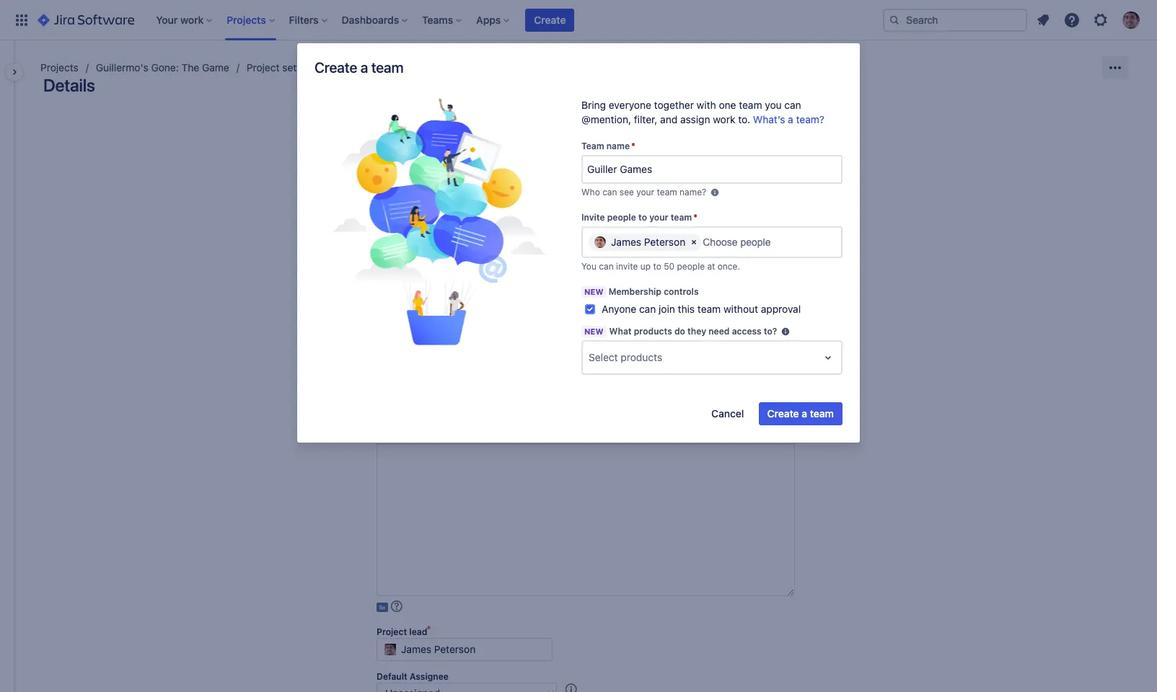 Task type: describe. For each thing, give the bounding box(es) containing it.
invite
[[616, 261, 638, 272]]

invite
[[581, 212, 605, 223]]

name?
[[680, 187, 706, 198]]

work
[[713, 113, 735, 126]]

projects
[[40, 61, 78, 74]]

project settings
[[247, 61, 320, 74]]

create banner
[[0, 0, 1157, 40]]

projects link
[[40, 59, 78, 76]]

new for new membership controls anyone can join this team without approval
[[584, 287, 603, 296]]

0 horizontal spatial people
[[607, 212, 636, 223]]

once.
[[718, 261, 740, 272]]

default
[[377, 672, 407, 682]]

do
[[674, 326, 685, 337]]

filter,
[[634, 113, 657, 126]]

join
[[659, 303, 675, 315]]

team inside bring everyone together with one team you can @mention, filter, and assign work to.
[[739, 99, 762, 111]]

anyone
[[602, 303, 636, 315]]

create a team element
[[315, 98, 563, 349]]

you can invite up to 50 people       at once.
[[581, 261, 740, 272]]

products for what
[[634, 326, 672, 337]]

who can see your team name?
[[581, 187, 706, 198]]

team
[[581, 141, 604, 151]]

together
[[654, 99, 694, 111]]

required image
[[404, 340, 411, 352]]

open image
[[819, 349, 837, 366]]

0 horizontal spatial a
[[360, 59, 368, 76]]

1 vertical spatial to
[[653, 261, 661, 272]]

access
[[732, 326, 761, 337]]

cancel
[[711, 408, 744, 420]]

key
[[377, 162, 392, 172]]

approval
[[761, 303, 801, 315]]

team left name?
[[657, 187, 677, 198]]

details
[[43, 75, 95, 95]]

create button
[[525, 8, 575, 31]]

who
[[581, 187, 600, 198]]

project for project category
[[377, 296, 407, 307]]

to.
[[738, 113, 750, 126]]

0 vertical spatial create a team
[[315, 59, 404, 76]]

team down name?
[[671, 212, 692, 223]]

@mention,
[[581, 113, 631, 126]]

0 horizontal spatial to
[[638, 212, 647, 223]]

lead
[[409, 627, 427, 638]]

at
[[707, 261, 715, 272]]

james peterson
[[611, 236, 685, 248]]

up
[[640, 261, 651, 272]]

team inside new membership controls anyone can join this team without approval
[[697, 303, 721, 315]]

one
[[719, 99, 736, 111]]

Search field
[[883, 8, 1027, 31]]

membership
[[609, 286, 661, 297]]

invite people to your team *
[[581, 212, 698, 223]]

project lead
[[377, 627, 427, 638]]

see
[[620, 187, 634, 198]]

what
[[609, 326, 632, 337]]



Task type: vqa. For each thing, say whether or not it's contained in the screenshot.
Time
no



Task type: locate. For each thing, give the bounding box(es) containing it.
Choose people text field
[[703, 237, 774, 248]]

1 horizontal spatial people
[[677, 261, 705, 272]]

project settings link
[[247, 59, 320, 76]]

they
[[688, 326, 706, 337]]

products
[[634, 326, 672, 337], [621, 351, 662, 364]]

2 horizontal spatial a
[[802, 408, 807, 420]]

team down open icon
[[810, 408, 834, 420]]

jira software image
[[38, 11, 134, 28], [38, 11, 134, 28]]

new for new
[[584, 327, 603, 336]]

0 vertical spatial people
[[607, 212, 636, 223]]

to up 'james peterson'
[[638, 212, 647, 223]]

team up to.
[[739, 99, 762, 111]]

get local help about wiki markup help image
[[391, 601, 402, 612]]

and
[[660, 113, 677, 126]]

what's a team? link
[[753, 113, 824, 126]]

can left "join"
[[639, 303, 656, 315]]

james peterson image
[[594, 237, 606, 248]]

project for project type
[[377, 251, 407, 262]]

cancel button
[[703, 402, 753, 426]]

guillermo's gone: the game
[[96, 61, 229, 74]]

default assignee
[[377, 672, 449, 682]]

*
[[631, 141, 635, 151], [693, 212, 698, 223]]

your for to
[[649, 212, 668, 223]]

0 vertical spatial products
[[634, 326, 672, 337]]

to right up
[[653, 261, 661, 272]]

new left "what"
[[584, 327, 603, 336]]

0 vertical spatial *
[[631, 141, 635, 151]]

project category
[[377, 296, 447, 307]]

need
[[709, 326, 730, 337]]

people
[[607, 212, 636, 223], [677, 261, 705, 272]]

1 horizontal spatial *
[[693, 212, 698, 223]]

team?
[[796, 113, 824, 126]]

everyone
[[609, 99, 651, 111]]

select products
[[589, 351, 662, 364]]

1 horizontal spatial create a team
[[767, 408, 834, 420]]

1 horizontal spatial create
[[534, 13, 566, 26]]

james
[[611, 236, 641, 248]]

project left "category"
[[377, 296, 407, 307]]

project
[[247, 61, 280, 74], [377, 251, 407, 262], [377, 296, 407, 307], [377, 627, 407, 638]]

create a team
[[315, 59, 404, 76], [767, 408, 834, 420]]

can inside new membership controls anyone can join this team without approval
[[639, 303, 656, 315]]

with
[[697, 99, 716, 111]]

1 horizontal spatial a
[[788, 113, 793, 126]]

new
[[584, 287, 603, 296], [584, 327, 603, 336]]

select
[[589, 351, 618, 364]]

search image
[[889, 14, 900, 26]]

controls
[[664, 286, 699, 297]]

required image
[[392, 161, 399, 172]]

0 horizontal spatial create
[[315, 59, 357, 76]]

a
[[360, 59, 368, 76], [788, 113, 793, 126], [802, 408, 807, 420]]

assignee
[[410, 672, 449, 682]]

0 vertical spatial a
[[360, 59, 368, 76]]

bring everyone together with one team you can @mention, filter, and assign work to.
[[581, 99, 801, 126]]

0 vertical spatial your
[[636, 187, 654, 198]]

1 vertical spatial new
[[584, 327, 603, 336]]

team
[[371, 59, 404, 76], [739, 99, 762, 111], [657, 187, 677, 198], [671, 212, 692, 223], [697, 303, 721, 315], [810, 408, 834, 420]]

primary element
[[9, 0, 883, 40]]

guillermo's gone: the game link
[[96, 59, 229, 76]]

people left at
[[677, 261, 705, 272]]

0 vertical spatial new
[[584, 287, 603, 296]]

guillermo's
[[96, 61, 148, 74]]

you
[[581, 261, 597, 272]]

new membership controls anyone can join this team without approval
[[584, 286, 801, 315]]

* right name on the top right of page
[[631, 141, 635, 151]]

1 vertical spatial products
[[621, 351, 662, 364]]

products down "what"
[[621, 351, 662, 364]]

can inside bring everyone together with one team you can @mention, filter, and assign work to.
[[784, 99, 801, 111]]

50
[[664, 261, 675, 272]]

1 vertical spatial *
[[693, 212, 698, 223]]

your
[[636, 187, 654, 198], [649, 212, 668, 223]]

None text field
[[377, 128, 557, 151], [377, 218, 557, 241], [377, 444, 795, 597], [377, 128, 557, 151], [377, 218, 557, 241], [377, 444, 795, 597]]

create inside "button"
[[534, 13, 566, 26]]

None text field
[[377, 173, 467, 196], [377, 683, 557, 692], [377, 173, 467, 196], [377, 683, 557, 692]]

1 vertical spatial your
[[649, 212, 668, 223]]

what's
[[753, 113, 785, 126]]

what's a team?
[[753, 113, 824, 126]]

assign
[[680, 113, 710, 126]]

0 horizontal spatial *
[[631, 141, 635, 151]]

can up what's a team? link on the top right
[[784, 99, 801, 111]]

* up clear image
[[693, 212, 698, 223]]

create a team image
[[331, 98, 547, 346]]

new inside new membership controls anyone can join this team without approval
[[584, 287, 603, 296]]

project for project lead
[[377, 627, 407, 638]]

e.g. HR Team, Redesign Project, Team Mango field
[[583, 157, 841, 182]]

0 vertical spatial to
[[638, 212, 647, 223]]

can
[[784, 99, 801, 111], [602, 187, 617, 198], [599, 261, 614, 272], [639, 303, 656, 315]]

project type
[[377, 251, 428, 262]]

create inside button
[[767, 408, 799, 420]]

0 horizontal spatial create a team
[[315, 59, 404, 76]]

project left type
[[377, 251, 407, 262]]

1 horizontal spatial to
[[653, 261, 661, 272]]

products down "join"
[[634, 326, 672, 337]]

clear image
[[688, 237, 700, 248]]

team right this
[[697, 303, 721, 315]]

your up peterson
[[649, 212, 668, 223]]

create a team up the name
[[315, 59, 404, 76]]

project down get local help about wiki markup help "image"
[[377, 627, 407, 638]]

2 new from the top
[[584, 327, 603, 336]]

can right you
[[599, 261, 614, 272]]

you
[[765, 99, 782, 111]]

team up the name
[[371, 59, 404, 76]]

2 vertical spatial create
[[767, 408, 799, 420]]

project inside 'link'
[[247, 61, 280, 74]]

what products do they need access to?
[[609, 326, 777, 337]]

2 horizontal spatial create
[[767, 408, 799, 420]]

your team name is visible to anyone in your organisation. it may be visible on work shared outside your organisation. image
[[709, 187, 721, 198]]

2 vertical spatial a
[[802, 408, 807, 420]]

name
[[377, 116, 401, 127]]

1 vertical spatial a
[[788, 113, 793, 126]]

new down you
[[584, 287, 603, 296]]

peterson
[[644, 236, 685, 248]]

create a team inside button
[[767, 408, 834, 420]]

to
[[638, 212, 647, 223], [653, 261, 661, 272]]

products for select
[[621, 351, 662, 364]]

to?
[[764, 326, 777, 337]]

people up the james at the right of the page
[[607, 212, 636, 223]]

a inside create a team button
[[802, 408, 807, 420]]

create a team down open icon
[[767, 408, 834, 420]]

0 vertical spatial create
[[534, 13, 566, 26]]

create a team button
[[759, 402, 843, 426]]

the
[[181, 61, 199, 74]]

can left see
[[602, 187, 617, 198]]

project left settings
[[247, 61, 280, 74]]

url
[[377, 206, 394, 217]]

your right see
[[636, 187, 654, 198]]

game
[[202, 61, 229, 74]]

1 vertical spatial people
[[677, 261, 705, 272]]

bring
[[581, 99, 606, 111]]

this
[[678, 303, 695, 315]]

create
[[534, 13, 566, 26], [315, 59, 357, 76], [767, 408, 799, 420]]

category
[[409, 296, 447, 307]]

gone:
[[151, 61, 179, 74]]

name
[[606, 141, 630, 151]]

settings
[[282, 61, 320, 74]]

team name *
[[581, 141, 635, 151]]

without
[[723, 303, 758, 315]]

team inside button
[[810, 408, 834, 420]]

type
[[409, 251, 428, 262]]

1 vertical spatial create a team
[[767, 408, 834, 420]]

1 vertical spatial create
[[315, 59, 357, 76]]

1 new from the top
[[584, 287, 603, 296]]

project for project settings
[[247, 61, 280, 74]]

your for see
[[636, 187, 654, 198]]



